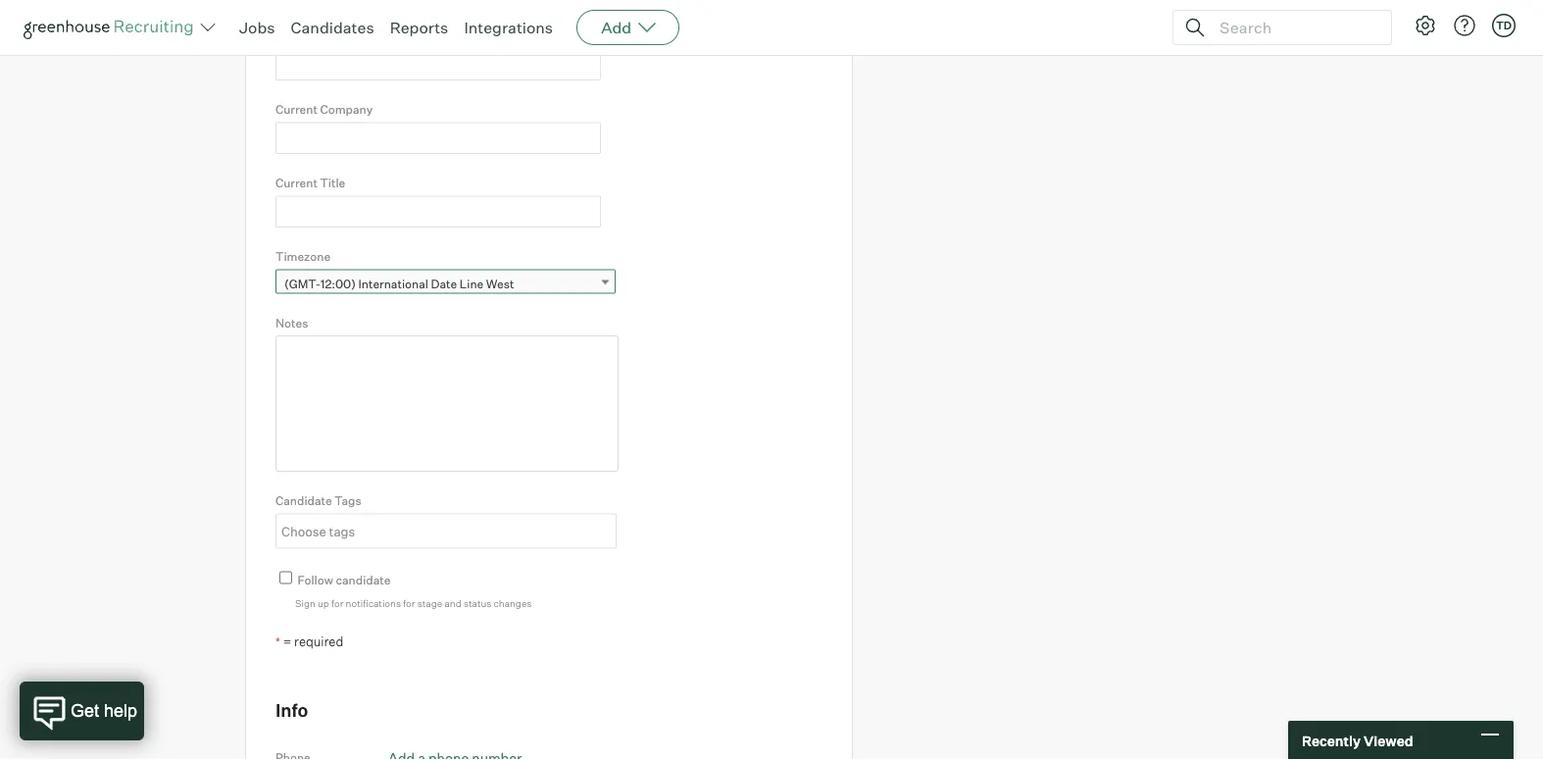 Task type: vqa. For each thing, say whether or not it's contained in the screenshot.
hiring to the top
no



Task type: describe. For each thing, give the bounding box(es) containing it.
(gmt-12:00) international date line west link
[[276, 269, 616, 297]]

candidate tags
[[276, 493, 362, 508]]

changes
[[494, 597, 532, 609]]

name
[[302, 29, 333, 43]]

up
[[318, 597, 329, 609]]

current title
[[276, 175, 345, 190]]

and
[[445, 597, 462, 609]]

(gmt-
[[284, 276, 321, 291]]

candidate
[[336, 572, 391, 587]]

stage
[[418, 597, 443, 609]]

integrations
[[464, 18, 553, 37]]

candidate
[[276, 493, 332, 508]]

0 vertical spatial *
[[336, 29, 340, 43]]

Notes text field
[[276, 335, 619, 472]]

current for current title
[[276, 175, 318, 190]]

notifications
[[346, 597, 401, 609]]

configure image
[[1414, 14, 1438, 37]]

timezone
[[276, 249, 331, 264]]

Follow candidate checkbox
[[280, 571, 292, 584]]

current company
[[276, 102, 373, 117]]

Search text field
[[1215, 13, 1374, 42]]

add button
[[577, 10, 680, 45]]

td
[[1497, 19, 1512, 32]]

west
[[486, 276, 514, 291]]

add
[[601, 18, 632, 37]]

12:00)
[[321, 276, 356, 291]]

viewed
[[1364, 732, 1414, 749]]

required
[[294, 633, 344, 649]]



Task type: locate. For each thing, give the bounding box(es) containing it.
date
[[431, 276, 457, 291]]

for right up
[[332, 597, 344, 609]]

0 horizontal spatial *
[[276, 634, 280, 649]]

jobs
[[239, 18, 275, 37]]

for
[[332, 597, 344, 609], [403, 597, 415, 609]]

status
[[464, 597, 492, 609]]

2 for from the left
[[403, 597, 415, 609]]

*
[[336, 29, 340, 43], [276, 634, 280, 649]]

current left the title
[[276, 175, 318, 190]]

None text field
[[276, 0, 601, 7], [276, 49, 601, 80], [276, 122, 601, 154], [276, 196, 601, 227], [276, 0, 601, 7], [276, 49, 601, 80], [276, 122, 601, 154], [276, 196, 601, 227]]

greenhouse recruiting image
[[24, 16, 200, 39]]

td button
[[1493, 14, 1516, 37]]

2 current from the top
[[276, 175, 318, 190]]

1 vertical spatial *
[[276, 634, 280, 649]]

(gmt-12:00) international date line west
[[284, 276, 514, 291]]

1 horizontal spatial for
[[403, 597, 415, 609]]

reports
[[390, 18, 449, 37]]

title
[[320, 175, 345, 190]]

0 vertical spatial current
[[276, 102, 318, 117]]

notes
[[276, 315, 308, 330]]

* right name
[[336, 29, 340, 43]]

1 current from the top
[[276, 102, 318, 117]]

candidates link
[[291, 18, 374, 37]]

None text field
[[277, 515, 611, 547]]

international
[[358, 276, 429, 291]]

current for current company
[[276, 102, 318, 117]]

1 horizontal spatial *
[[336, 29, 340, 43]]

recently viewed
[[1302, 732, 1414, 749]]

* = required
[[276, 633, 344, 649]]

* left =
[[276, 634, 280, 649]]

follow
[[298, 572, 333, 587]]

1 for from the left
[[332, 597, 344, 609]]

last name *
[[276, 29, 340, 43]]

integrations link
[[464, 18, 553, 37]]

=
[[283, 633, 292, 649]]

jobs link
[[239, 18, 275, 37]]

current left the company
[[276, 102, 318, 117]]

candidates
[[291, 18, 374, 37]]

info
[[276, 699, 308, 721]]

last
[[276, 29, 300, 43]]

0 horizontal spatial for
[[332, 597, 344, 609]]

tags
[[335, 493, 362, 508]]

company
[[320, 102, 373, 117]]

1 vertical spatial current
[[276, 175, 318, 190]]

for left stage
[[403, 597, 415, 609]]

line
[[460, 276, 484, 291]]

recently
[[1302, 732, 1361, 749]]

sign
[[295, 597, 316, 609]]

* inside * = required
[[276, 634, 280, 649]]

sign up for notifications for stage and status changes
[[295, 597, 532, 609]]

current
[[276, 102, 318, 117], [276, 175, 318, 190]]

follow candidate
[[298, 572, 391, 587]]

reports link
[[390, 18, 449, 37]]

td button
[[1489, 10, 1520, 41]]



